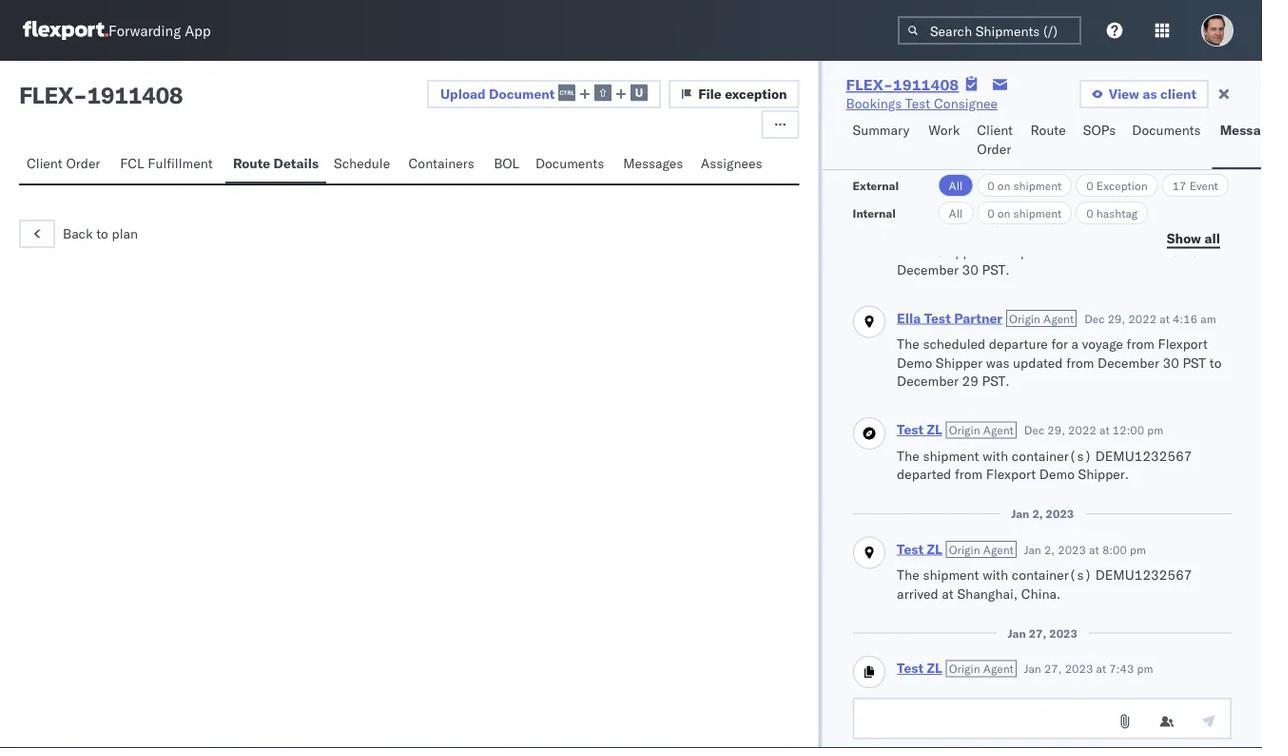 Task type: describe. For each thing, give the bounding box(es) containing it.
12:00
[[1112, 423, 1144, 437]]

4:16
[[1173, 312, 1197, 326]]

0 hashtag
[[1087, 206, 1138, 220]]

bookings test consignee
[[846, 95, 998, 112]]

0 exception
[[1087, 178, 1148, 193]]

the shipment with container(s) demu1232567 departed from flexport demo shipper.
[[897, 447, 1192, 483]]

Search Shipments (/) text field
[[898, 16, 1082, 45]]

29, for demu1232567
[[1047, 423, 1065, 437]]

sops
[[1083, 122, 1116, 138]]

ella test partner origin agent
[[897, 310, 1074, 326]]

0 on shipment for 0 hashtag
[[988, 206, 1062, 220]]

agent for jan 2, 2023 at 8:00 pm
[[983, 543, 1013, 557]]

flex-
[[846, 75, 893, 94]]

flexport. image
[[23, 21, 108, 40]]

bookings test consignee link
[[846, 94, 998, 113]]

work button
[[921, 113, 970, 169]]

demo inside the shipment with container(s) demu1232567 departed from flexport demo shipper.
[[1039, 466, 1074, 483]]

dec 29, 2022 at 12:00 pm
[[1024, 423, 1163, 437]]

test for jan 2, 2023 at 8:00 pm
[[897, 541, 923, 557]]

2023 for jan 2, 2023 at 8:00 pm
[[1058, 543, 1086, 557]]

fcl fulfillment button
[[113, 147, 225, 184]]

0 down consignee
[[988, 178, 995, 193]]

jan 2, 2023
[[1011, 507, 1074, 521]]

on for 0 exception
[[998, 178, 1011, 193]]

the for the shipment with container(s) demu1232567 departed from flexport demo shipper.
[[897, 447, 919, 464]]

ella
[[897, 310, 921, 326]]

flex - 1911408
[[19, 81, 183, 109]]

2023 for jan 2, 2023
[[1045, 507, 1074, 521]]

-
[[73, 81, 87, 109]]

schedule
[[334, 155, 390, 172]]

shipper for 30
[[935, 243, 982, 260]]

for for 30
[[1051, 224, 1068, 241]]

fcl fulfillment
[[120, 155, 213, 172]]

updated for 30
[[1013, 243, 1063, 260]]

show all
[[1167, 230, 1221, 246]]

1 horizontal spatial view
[[1159, 687, 1189, 703]]

origin for jan 2, 2023 at 8:00 pm
[[949, 543, 980, 557]]

shipper for 29
[[935, 354, 982, 371]]

demu1232567 for the shipment with container(s) demu1232567 arrived at shanghai, china.
[[1095, 567, 1192, 584]]

am
[[1200, 312, 1216, 326]]

shipper.
[[1078, 466, 1129, 483]]

app
[[185, 21, 211, 39]]

shipment down the route button
[[1014, 178, 1062, 193]]

upload document
[[440, 85, 555, 102]]

3 test zl origin agent from the top
[[897, 660, 1013, 677]]

forwarding app link
[[23, 21, 211, 40]]

december down dec 29, 2022 at 4:16 am
[[1097, 354, 1159, 371]]

jan for jan 27, 2023
[[1008, 627, 1026, 641]]

for for 29
[[1051, 336, 1068, 352]]

messag button
[[1213, 113, 1262, 169]]

december left 29
[[897, 373, 958, 390]]

0 horizontal spatial documents button
[[528, 147, 616, 184]]

origin for dec 29, 2022 at 12:00 pm
[[949, 423, 980, 437]]

all
[[1205, 230, 1221, 246]]

7:43
[[1109, 662, 1134, 677]]

as
[[1143, 86, 1157, 102]]

at for jan 27, 2023
[[1096, 662, 1106, 677]]

declaration
[[1021, 687, 1090, 703]]

1 horizontal spatial 1911408
[[893, 75, 959, 94]]

28
[[1163, 243, 1179, 260]]

agent for dec 29, 2022 at 12:00 pm
[[983, 423, 1013, 437]]

with for flexport
[[982, 447, 1008, 464]]

2023 for jan 27, 2023
[[1049, 627, 1077, 641]]

shipment inside the shipment with container(s) demu1232567 departed from flexport demo shipper.
[[923, 447, 979, 464]]

verified gross mass declaration uploaded view
[[897, 687, 1189, 703]]

exception
[[725, 86, 787, 102]]

29, for a
[[1107, 312, 1125, 326]]

27, for jan 27, 2023 at 7:43 pm
[[1044, 662, 1062, 677]]

agent inside ella test partner origin agent
[[1043, 312, 1074, 326]]

back to plan
[[63, 225, 138, 242]]

uploaded
[[1094, 687, 1150, 703]]

external
[[853, 178, 899, 193]]

mass
[[985, 687, 1017, 703]]

3 zl from the top
[[927, 660, 942, 677]]

0 left exception
[[1087, 178, 1094, 193]]

jan for jan 2, 2023
[[1011, 507, 1029, 521]]

work
[[929, 122, 960, 138]]

assignees button
[[693, 147, 773, 184]]

december down "hashtag"
[[1097, 243, 1159, 260]]

pm for the shipment with container(s) demu1232567 departed from flexport demo shipper.
[[1147, 423, 1163, 437]]

file
[[698, 86, 722, 102]]

0 horizontal spatial 1911408
[[87, 81, 183, 109]]

origin for jan 27, 2023 at 7:43 pm
[[949, 662, 980, 677]]

back
[[63, 225, 93, 242]]

test zl button for the shipment with container(s) demu1232567 arrived at shanghai, china.
[[897, 541, 942, 557]]

test zl origin agent for at
[[897, 541, 1013, 557]]

all button for internal
[[939, 202, 973, 225]]

view button
[[1158, 686, 1190, 705]]

zl for arrived
[[927, 541, 942, 557]]

flex
[[19, 81, 73, 109]]

flexport for 30
[[1158, 336, 1208, 352]]

flex-1911408
[[846, 75, 959, 94]]

jan 27, 2023 at 7:43 pm
[[1024, 662, 1153, 677]]

jan 2, 2023 at 8:00 pm
[[1024, 543, 1146, 557]]

17 event
[[1173, 178, 1219, 193]]

was for 29
[[986, 354, 1009, 371]]

bol
[[494, 155, 520, 172]]

at for the scheduled departure for a voyage from flexport demo shipper was updated from december 28 pst to december 30 pst.
[[1159, 312, 1170, 326]]

1 vertical spatial documents
[[535, 155, 604, 172]]

1 horizontal spatial client order
[[977, 122, 1013, 157]]

test right ella
[[924, 310, 951, 326]]

messages
[[623, 155, 683, 172]]

ella test partner button
[[897, 310, 1002, 326]]

0 left "hashtag"
[[1087, 206, 1094, 220]]

upload document button
[[427, 80, 661, 108]]

from for the shipment with container(s) demu1232567 departed from flexport demo shipper.
[[955, 466, 982, 483]]

forwarding app
[[108, 21, 211, 39]]

internal
[[853, 206, 896, 220]]

pst. for 29
[[982, 373, 1009, 390]]

shipment up 'the scheduled departure for a voyage from flexport demo shipper was updated from december 28 pst to december 30 pst.'
[[1014, 206, 1062, 220]]

route for route
[[1031, 122, 1066, 138]]

the scheduled departure for a voyage from flexport demo shipper was updated from december 30 pst to december 29 pst.
[[897, 336, 1221, 390]]

fulfillment
[[148, 155, 213, 172]]

3 test zl button from the top
[[897, 660, 942, 677]]

china.
[[1021, 586, 1061, 602]]

show
[[1167, 230, 1201, 246]]

from down 0 hashtag
[[1066, 243, 1094, 260]]

27, for jan 27, 2023
[[1029, 627, 1046, 641]]

file exception
[[698, 86, 787, 102]]

pst. for 30
[[982, 262, 1009, 278]]

departure for 30
[[989, 224, 1048, 241]]

shanghai,
[[957, 586, 1018, 602]]

2 vertical spatial pm
[[1137, 662, 1153, 677]]

pst for 30
[[1183, 354, 1206, 371]]

summary button
[[845, 113, 921, 169]]

the for the scheduled departure for a voyage from flexport demo shipper was updated from december 30 pst to december 29 pst.
[[897, 336, 919, 352]]

0 horizontal spatial order
[[66, 155, 100, 172]]

from for the scheduled departure for a voyage from flexport demo shipper was updated from december 28 pst to december 30 pst.
[[1126, 224, 1154, 241]]

client for rightmost client order 'button'
[[977, 122, 1013, 138]]

jan for jan 2, 2023 at 8:00 pm
[[1024, 543, 1041, 557]]



Task type: vqa. For each thing, say whether or not it's contained in the screenshot.
Internal 'All'
yes



Task type: locate. For each thing, give the bounding box(es) containing it.
shipper up 29
[[935, 354, 982, 371]]

0 vertical spatial 2022
[[1128, 312, 1156, 326]]

1 vertical spatial pst.
[[982, 373, 1009, 390]]

was down ella test partner origin agent
[[986, 354, 1009, 371]]

plan
[[112, 225, 138, 242]]

departure for 29
[[989, 336, 1048, 352]]

0 vertical spatial test zl button
[[897, 421, 942, 438]]

0 horizontal spatial route
[[233, 155, 270, 172]]

0 vertical spatial all button
[[939, 174, 973, 197]]

origin up gross on the bottom
[[949, 662, 980, 677]]

documents down the "client"
[[1132, 122, 1201, 138]]

from right the departed
[[955, 466, 982, 483]]

was for 30
[[986, 243, 1009, 260]]

partner
[[954, 310, 1002, 326]]

route left sops
[[1031, 122, 1066, 138]]

29
[[962, 373, 978, 390]]

scheduled
[[923, 224, 985, 241], [923, 336, 985, 352]]

4 the from the top
[[897, 567, 919, 584]]

1 vertical spatial route
[[233, 155, 270, 172]]

0 vertical spatial departure
[[989, 224, 1048, 241]]

29,
[[1107, 312, 1125, 326], [1047, 423, 1065, 437]]

order left the fcl
[[66, 155, 100, 172]]

1 vertical spatial view
[[1159, 687, 1189, 703]]

the
[[897, 224, 919, 241], [897, 336, 919, 352], [897, 447, 919, 464], [897, 567, 919, 584]]

the inside 'the scheduled departure for a voyage from flexport demo shipper was updated from december 28 pst to december 30 pst.'
[[897, 224, 919, 241]]

client order down consignee
[[977, 122, 1013, 157]]

0 vertical spatial all
[[949, 178, 963, 193]]

2 vertical spatial flexport
[[986, 466, 1036, 483]]

2023 up declaration at right bottom
[[1065, 662, 1093, 677]]

1911408 up bookings test consignee
[[893, 75, 959, 94]]

voyage down 0 hashtag
[[1082, 224, 1123, 241]]

pm right "8:00"
[[1130, 543, 1146, 557]]

a inside the scheduled departure for a voyage from flexport demo shipper was updated from december 30 pst to december 29 pst.
[[1071, 336, 1078, 352]]

was inside the scheduled departure for a voyage from flexport demo shipper was updated from december 30 pst to december 29 pst.
[[986, 354, 1009, 371]]

demo down ella
[[897, 354, 932, 371]]

pm
[[1147, 423, 1163, 437], [1130, 543, 1146, 557], [1137, 662, 1153, 677]]

zl up arrived
[[927, 541, 942, 557]]

2023 up 'jan 27, 2023 at 7:43 pm'
[[1049, 627, 1077, 641]]

hashtag
[[1097, 206, 1138, 220]]

2 a from the top
[[1071, 336, 1078, 352]]

test up verified
[[897, 660, 923, 677]]

2 vertical spatial to
[[1209, 354, 1221, 371]]

container(s) for demo
[[1012, 447, 1092, 464]]

1 horizontal spatial documents button
[[1125, 113, 1213, 169]]

all
[[949, 178, 963, 193], [949, 206, 963, 220]]

messages button
[[616, 147, 693, 184]]

1 container(s) from the top
[[1012, 447, 1092, 464]]

0 vertical spatial with
[[982, 447, 1008, 464]]

to
[[96, 225, 108, 242], [1209, 243, 1221, 260], [1209, 354, 1221, 371]]

2, for jan 2, 2023
[[1032, 507, 1043, 521]]

departure inside 'the scheduled departure for a voyage from flexport demo shipper was updated from december 28 pst to december 30 pst.'
[[989, 224, 1048, 241]]

jan for jan 27, 2023 at 7:43 pm
[[1024, 662, 1041, 677]]

2, down the shipment with container(s) demu1232567 departed from flexport demo shipper.
[[1032, 507, 1043, 521]]

at left 4:16
[[1159, 312, 1170, 326]]

jan up verified gross mass declaration uploaded view
[[1024, 662, 1041, 677]]

1 vertical spatial demo
[[897, 354, 932, 371]]

dec up the scheduled departure for a voyage from flexport demo shipper was updated from december 30 pst to december 29 pst. at the right of the page
[[1084, 312, 1105, 326]]

summary
[[853, 122, 910, 138]]

origin inside ella test partner origin agent
[[1009, 312, 1040, 326]]

1 a from the top
[[1071, 224, 1078, 241]]

1 vertical spatial pst
[[1183, 354, 1206, 371]]

0 horizontal spatial client order button
[[19, 147, 113, 184]]

1 for from the top
[[1051, 224, 1068, 241]]

scheduled for 30
[[923, 224, 985, 241]]

container(s) inside 'the shipment with container(s) demu1232567 arrived at shanghai, china.'
[[1012, 567, 1092, 584]]

2 on from the top
[[998, 206, 1011, 220]]

with inside 'the shipment with container(s) demu1232567 arrived at shanghai, china.'
[[982, 567, 1008, 584]]

0 vertical spatial demu1232567
[[1095, 447, 1192, 464]]

0 vertical spatial dec
[[1084, 312, 1105, 326]]

route inside the route button
[[1031, 122, 1066, 138]]

1 horizontal spatial order
[[977, 141, 1012, 157]]

demu1232567 down "8:00"
[[1095, 567, 1192, 584]]

1 horizontal spatial client order button
[[970, 113, 1023, 169]]

containers
[[409, 155, 475, 172]]

1 test zl button from the top
[[897, 421, 942, 438]]

was inside 'the scheduled departure for a voyage from flexport demo shipper was updated from december 28 pst to december 30 pst.'
[[986, 243, 1009, 260]]

updated for 29
[[1013, 354, 1063, 371]]

from up dec 29, 2022 at 12:00 pm
[[1066, 354, 1094, 371]]

bookings
[[846, 95, 902, 112]]

flexport inside the shipment with container(s) demu1232567 departed from flexport demo shipper.
[[986, 466, 1036, 483]]

departure up ella test partner origin agent
[[989, 224, 1048, 241]]

jan down china.
[[1008, 627, 1026, 641]]

test zl button up the departed
[[897, 421, 942, 438]]

agent
[[1043, 312, 1074, 326], [983, 423, 1013, 437], [983, 543, 1013, 557], [983, 662, 1013, 677]]

dec up the shipment with container(s) demu1232567 departed from flexport demo shipper.
[[1024, 423, 1044, 437]]

1 vertical spatial test zl origin agent
[[897, 541, 1013, 557]]

pst.
[[982, 262, 1009, 278], [982, 373, 1009, 390]]

zl for departed
[[927, 421, 942, 438]]

1 horizontal spatial documents
[[1132, 122, 1201, 138]]

test up arrived
[[897, 541, 923, 557]]

1 vertical spatial departure
[[989, 336, 1048, 352]]

bol button
[[486, 147, 528, 184]]

agent for jan 27, 2023 at 7:43 pm
[[983, 662, 1013, 677]]

scheduled inside 'the scheduled departure for a voyage from flexport demo shipper was updated from december 28 pst to december 30 pst.'
[[923, 224, 985, 241]]

container(s) down dec 29, 2022 at 12:00 pm
[[1012, 447, 1092, 464]]

order inside client order
[[977, 141, 1012, 157]]

0 on shipment down the route button
[[988, 178, 1062, 193]]

1 0 on shipment from the top
[[988, 178, 1062, 193]]

from inside the shipment with container(s) demu1232567 departed from flexport demo shipper.
[[955, 466, 982, 483]]

scheduled down ella test partner button
[[923, 336, 985, 352]]

1 scheduled from the top
[[923, 224, 985, 241]]

0 vertical spatial route
[[1031, 122, 1066, 138]]

with
[[982, 447, 1008, 464], [982, 567, 1008, 584]]

arrived
[[897, 586, 938, 602]]

1 vertical spatial pm
[[1130, 543, 1146, 557]]

route button
[[1023, 113, 1076, 169]]

test zl origin agent
[[897, 421, 1013, 438], [897, 541, 1013, 557], [897, 660, 1013, 677]]

0 vertical spatial container(s)
[[1012, 447, 1092, 464]]

2 vertical spatial test zl origin agent
[[897, 660, 1013, 677]]

container(s) for china.
[[1012, 567, 1092, 584]]

to for the scheduled departure for a voyage from flexport demo shipper was updated from december 30 pst to december 29 pst.
[[1209, 354, 1221, 371]]

pm right 12:00
[[1147, 423, 1163, 437]]

dec for container(s)
[[1024, 423, 1044, 437]]

file exception button
[[669, 80, 800, 108], [669, 80, 800, 108]]

0 vertical spatial 29,
[[1107, 312, 1125, 326]]

upload
[[440, 85, 486, 102]]

jan
[[1011, 507, 1029, 521], [1024, 543, 1041, 557], [1008, 627, 1026, 641], [1024, 662, 1041, 677]]

0 vertical spatial pst.
[[982, 262, 1009, 278]]

to right show
[[1209, 243, 1221, 260]]

flexport inside 'the scheduled departure for a voyage from flexport demo shipper was updated from december 28 pst to december 30 pst.'
[[1158, 224, 1208, 241]]

2 scheduled from the top
[[923, 336, 985, 352]]

1 all button from the top
[[939, 174, 973, 197]]

forwarding
[[108, 21, 181, 39]]

1 horizontal spatial 30
[[1163, 354, 1179, 371]]

1 vertical spatial to
[[1209, 243, 1221, 260]]

demo inside the scheduled departure for a voyage from flexport demo shipper was updated from december 30 pst to december 29 pst.
[[897, 354, 932, 371]]

1911408 down 'forwarding'
[[87, 81, 183, 109]]

0 vertical spatial demo
[[897, 243, 932, 260]]

the down external
[[897, 224, 919, 241]]

1 pst from the top
[[1183, 243, 1206, 260]]

shipper inside 'the scheduled departure for a voyage from flexport demo shipper was updated from december 28 pst to december 30 pst.'
[[935, 243, 982, 260]]

scheduled inside the scheduled departure for a voyage from flexport demo shipper was updated from december 30 pst to december 29 pst.
[[923, 336, 985, 352]]

at inside 'the shipment with container(s) demu1232567 arrived at shanghai, china.'
[[942, 586, 953, 602]]

2 zl from the top
[[927, 541, 942, 557]]

at left 12:00
[[1099, 423, 1109, 437]]

demu1232567 inside 'the shipment with container(s) demu1232567 arrived at shanghai, china.'
[[1095, 567, 1192, 584]]

27, down china.
[[1029, 627, 1046, 641]]

0 up 'the scheduled departure for a voyage from flexport demo shipper was updated from december 28 pst to december 30 pst.'
[[988, 206, 995, 220]]

0 horizontal spatial 2022
[[1068, 423, 1096, 437]]

1 vertical spatial 2022
[[1068, 423, 1096, 437]]

with inside the shipment with container(s) demu1232567 departed from flexport demo shipper.
[[982, 447, 1008, 464]]

0 horizontal spatial client
[[27, 155, 63, 172]]

pst inside 'the scheduled departure for a voyage from flexport demo shipper was updated from december 28 pst to december 30 pst.'
[[1183, 243, 1206, 260]]

gross
[[946, 687, 982, 703]]

at right arrived
[[942, 586, 953, 602]]

consignee
[[934, 95, 998, 112]]

route details
[[233, 155, 319, 172]]

messag
[[1220, 122, 1262, 138]]

0 vertical spatial voyage
[[1082, 224, 1123, 241]]

None text field
[[853, 698, 1232, 740]]

0 vertical spatial 2,
[[1032, 507, 1043, 521]]

route for route details
[[233, 155, 270, 172]]

2 pst. from the top
[[982, 373, 1009, 390]]

zl
[[927, 421, 942, 438], [927, 541, 942, 557], [927, 660, 942, 677]]

1 horizontal spatial route
[[1031, 122, 1066, 138]]

2 vertical spatial demo
[[1039, 466, 1074, 483]]

0 vertical spatial was
[[986, 243, 1009, 260]]

route left details
[[233, 155, 270, 172]]

to inside 'the scheduled departure for a voyage from flexport demo shipper was updated from december 28 pst to december 30 pst.'
[[1209, 243, 1221, 260]]

event
[[1190, 178, 1219, 193]]

1 vertical spatial shipper
[[935, 354, 982, 371]]

updated down ella test partner origin agent
[[1013, 354, 1063, 371]]

0 horizontal spatial 2,
[[1032, 507, 1043, 521]]

container(s) up china.
[[1012, 567, 1092, 584]]

voyage inside the scheduled departure for a voyage from flexport demo shipper was updated from december 30 pst to december 29 pst.
[[1082, 336, 1123, 352]]

the for the shipment with container(s) demu1232567 arrived at shanghai, china.
[[897, 567, 919, 584]]

0 vertical spatial scheduled
[[923, 224, 985, 241]]

8:00
[[1102, 543, 1127, 557]]

2 container(s) from the top
[[1012, 567, 1092, 584]]

route inside route details button
[[233, 155, 270, 172]]

december
[[1097, 243, 1159, 260], [897, 262, 958, 278], [1097, 354, 1159, 371], [897, 373, 958, 390]]

pst. inside 'the scheduled departure for a voyage from flexport demo shipper was updated from december 28 pst to december 30 pst.'
[[982, 262, 1009, 278]]

2 with from the top
[[982, 567, 1008, 584]]

pst down 4:16
[[1183, 354, 1206, 371]]

0 horizontal spatial documents
[[535, 155, 604, 172]]

1 vertical spatial all button
[[939, 202, 973, 225]]

1 all from the top
[[949, 178, 963, 193]]

test up the departed
[[897, 421, 923, 438]]

1 horizontal spatial 2,
[[1044, 543, 1055, 557]]

a
[[1071, 224, 1078, 241], [1071, 336, 1078, 352]]

at for jan 2, 2023
[[1089, 543, 1099, 557]]

the inside 'the shipment with container(s) demu1232567 arrived at shanghai, china.'
[[897, 567, 919, 584]]

2023
[[1045, 507, 1074, 521], [1058, 543, 1086, 557], [1049, 627, 1077, 641], [1065, 662, 1093, 677]]

exception
[[1097, 178, 1148, 193]]

demu1232567 for the shipment with container(s) demu1232567 departed from flexport demo shipper.
[[1095, 447, 1192, 464]]

30 inside the scheduled departure for a voyage from flexport demo shipper was updated from december 30 pst to december 29 pst.
[[1163, 354, 1179, 371]]

2022 left 4:16
[[1128, 312, 1156, 326]]

0 horizontal spatial view
[[1109, 86, 1140, 102]]

1 vertical spatial demu1232567
[[1095, 567, 1192, 584]]

demu1232567 down 12:00
[[1095, 447, 1192, 464]]

0 vertical spatial test zl origin agent
[[897, 421, 1013, 438]]

1 vertical spatial flexport
[[1158, 336, 1208, 352]]

all for internal
[[949, 206, 963, 220]]

0 vertical spatial documents
[[1132, 122, 1201, 138]]

0 vertical spatial pst
[[1183, 243, 1206, 260]]

1 vertical spatial a
[[1071, 336, 1078, 352]]

origin up shanghai,
[[949, 543, 980, 557]]

2, for jan 2, 2023 at 8:00 pm
[[1044, 543, 1055, 557]]

departed
[[897, 466, 951, 483]]

jan 27, 2023
[[1008, 627, 1077, 641]]

flexport down 4:16
[[1158, 336, 1208, 352]]

flexport
[[1158, 224, 1208, 241], [1158, 336, 1208, 352], [986, 466, 1036, 483]]

scheduled for 29
[[923, 336, 985, 352]]

1 voyage from the top
[[1082, 224, 1123, 241]]

1 vertical spatial zl
[[927, 541, 942, 557]]

container(s)
[[1012, 447, 1092, 464], [1012, 567, 1092, 584]]

documents
[[1132, 122, 1201, 138], [535, 155, 604, 172]]

1 was from the top
[[986, 243, 1009, 260]]

test zl origin agent down 29
[[897, 421, 1013, 438]]

test for jan 27, 2023 at 7:43 pm
[[897, 660, 923, 677]]

29, up the shipment with container(s) demu1232567 departed from flexport demo shipper.
[[1047, 423, 1065, 437]]

2 demu1232567 from the top
[[1095, 567, 1192, 584]]

from
[[1126, 224, 1154, 241], [1066, 243, 1094, 260], [1126, 336, 1154, 352], [1066, 354, 1094, 371], [955, 466, 982, 483]]

at
[[1159, 312, 1170, 326], [1099, 423, 1109, 437], [1089, 543, 1099, 557], [942, 586, 953, 602], [1096, 662, 1106, 677]]

1 vertical spatial client
[[27, 155, 63, 172]]

2 for from the top
[[1051, 336, 1068, 352]]

details
[[274, 155, 319, 172]]

pst. up ella test partner origin agent
[[982, 262, 1009, 278]]

zl up verified
[[927, 660, 942, 677]]

flexport up the jan 2, 2023
[[986, 466, 1036, 483]]

1 the from the top
[[897, 224, 919, 241]]

voyage for 30
[[1082, 336, 1123, 352]]

pst. inside the scheduled departure for a voyage from flexport demo shipper was updated from december 30 pst to december 29 pst.
[[982, 373, 1009, 390]]

2 voyage from the top
[[1082, 336, 1123, 352]]

jan down the shipment with container(s) demu1232567 departed from flexport demo shipper.
[[1011, 507, 1029, 521]]

1 vertical spatial was
[[986, 354, 1009, 371]]

0 vertical spatial to
[[96, 225, 108, 242]]

2 all button from the top
[[939, 202, 973, 225]]

1 horizontal spatial 29,
[[1107, 312, 1125, 326]]

client order button down consignee
[[970, 113, 1023, 169]]

origin down 29
[[949, 423, 980, 437]]

the up arrived
[[897, 567, 919, 584]]

updated up ella test partner origin agent
[[1013, 243, 1063, 260]]

pst for 28
[[1183, 243, 1206, 260]]

2 shipper from the top
[[935, 354, 982, 371]]

1 vertical spatial 27,
[[1044, 662, 1062, 677]]

view as client button
[[1080, 80, 1209, 108]]

for inside the scheduled departure for a voyage from flexport demo shipper was updated from december 30 pst to december 29 pst.
[[1051, 336, 1068, 352]]

a for 30
[[1071, 336, 1078, 352]]

1 vertical spatial for
[[1051, 336, 1068, 352]]

1 vertical spatial dec
[[1024, 423, 1044, 437]]

assignees
[[701, 155, 762, 172]]

documents right bol button
[[535, 155, 604, 172]]

schedule button
[[326, 147, 401, 184]]

1 vertical spatial 2,
[[1044, 543, 1055, 557]]

2022 for a
[[1128, 312, 1156, 326]]

test zl origin agent up shanghai,
[[897, 541, 1013, 557]]

0 vertical spatial zl
[[927, 421, 942, 438]]

pm for the shipment with container(s) demu1232567 arrived at shanghai, china.
[[1130, 543, 1146, 557]]

route details button
[[225, 147, 326, 184]]

demu1232567 inside the shipment with container(s) demu1232567 departed from flexport demo shipper.
[[1095, 447, 1192, 464]]

agent up mass
[[983, 662, 1013, 677]]

30
[[962, 262, 978, 278], [1163, 354, 1179, 371]]

voyage for 28
[[1082, 224, 1123, 241]]

client for the leftmost client order 'button'
[[27, 155, 63, 172]]

document
[[489, 85, 555, 102]]

december up ella
[[897, 262, 958, 278]]

all button for external
[[939, 174, 973, 197]]

0 vertical spatial view
[[1109, 86, 1140, 102]]

2 test zl origin agent from the top
[[897, 541, 1013, 557]]

jan up 'the shipment with container(s) demu1232567 arrived at shanghai, china.'
[[1024, 543, 1041, 557]]

0 horizontal spatial dec
[[1024, 423, 1044, 437]]

demo up the jan 2, 2023
[[1039, 466, 1074, 483]]

demo inside 'the scheduled departure for a voyage from flexport demo shipper was updated from december 28 pst to december 30 pst.'
[[897, 243, 932, 260]]

pm right 7:43
[[1137, 662, 1153, 677]]

30 inside 'the scheduled departure for a voyage from flexport demo shipper was updated from december 28 pst to december 30 pst.'
[[962, 262, 978, 278]]

2 was from the top
[[986, 354, 1009, 371]]

0 horizontal spatial client order
[[27, 155, 100, 172]]

1 pst. from the top
[[982, 262, 1009, 278]]

2, up 'the shipment with container(s) demu1232567 arrived at shanghai, china.'
[[1044, 543, 1055, 557]]

1 vertical spatial on
[[998, 206, 1011, 220]]

voyage inside 'the scheduled departure for a voyage from flexport demo shipper was updated from december 28 pst to december 30 pst.'
[[1082, 224, 1123, 241]]

order right work button
[[977, 141, 1012, 157]]

1 zl from the top
[[927, 421, 942, 438]]

flexport up 28
[[1158, 224, 1208, 241]]

0 on shipment for 0 exception
[[988, 178, 1062, 193]]

origin right partner
[[1009, 312, 1040, 326]]

0 vertical spatial for
[[1051, 224, 1068, 241]]

dec for for
[[1084, 312, 1105, 326]]

2023 left "8:00"
[[1058, 543, 1086, 557]]

container(s) inside the shipment with container(s) demu1232567 departed from flexport demo shipper.
[[1012, 447, 1092, 464]]

1 vertical spatial scheduled
[[923, 336, 985, 352]]

shipment up arrived
[[923, 567, 979, 584]]

view left as
[[1109, 86, 1140, 102]]

2 all from the top
[[949, 206, 963, 220]]

1 vertical spatial updated
[[1013, 354, 1063, 371]]

with for shanghai,
[[982, 567, 1008, 584]]

1 updated from the top
[[1013, 243, 1063, 260]]

1 vertical spatial with
[[982, 567, 1008, 584]]

on for 0 hashtag
[[998, 206, 1011, 220]]

27, up declaration at right bottom
[[1044, 662, 1062, 677]]

1 horizontal spatial client
[[977, 122, 1013, 138]]

departure inside the scheduled departure for a voyage from flexport demo shipper was updated from december 30 pst to december 29 pst.
[[989, 336, 1048, 352]]

a for 28
[[1071, 224, 1078, 241]]

client
[[1161, 86, 1197, 102]]

pst. right 29
[[982, 373, 1009, 390]]

0 vertical spatial flexport
[[1158, 224, 1208, 241]]

1 horizontal spatial 2022
[[1128, 312, 1156, 326]]

17
[[1173, 178, 1187, 193]]

updated inside 'the scheduled departure for a voyage from flexport demo shipper was updated from december 28 pst to december 30 pst.'
[[1013, 243, 1063, 260]]

the for the scheduled departure for a voyage from flexport demo shipper was updated from december 28 pst to december 30 pst.
[[897, 224, 919, 241]]

3 the from the top
[[897, 447, 919, 464]]

shipment inside 'the shipment with container(s) demu1232567 arrived at shanghai, china.'
[[923, 567, 979, 584]]

0 vertical spatial 0 on shipment
[[988, 178, 1062, 193]]

for
[[1051, 224, 1068, 241], [1051, 336, 1068, 352]]

2 0 on shipment from the top
[[988, 206, 1062, 220]]

the down ella
[[897, 336, 919, 352]]

2 test zl button from the top
[[897, 541, 942, 557]]

at left "8:00"
[[1089, 543, 1099, 557]]

1 horizontal spatial dec
[[1084, 312, 1105, 326]]

0 vertical spatial shipper
[[935, 243, 982, 260]]

view right uploaded
[[1159, 687, 1189, 703]]

the shipment with container(s) demu1232567 arrived at shanghai, china.
[[897, 567, 1192, 602]]

0 vertical spatial client
[[977, 122, 1013, 138]]

fcl
[[120, 155, 144, 172]]

pst inside the scheduled departure for a voyage from flexport demo shipper was updated from december 30 pst to december 29 pst.
[[1183, 354, 1206, 371]]

view
[[1109, 86, 1140, 102], [1159, 687, 1189, 703]]

0 vertical spatial a
[[1071, 224, 1078, 241]]

2023 up jan 2, 2023 at 8:00 pm
[[1045, 507, 1074, 521]]

1 vertical spatial voyage
[[1082, 336, 1123, 352]]

flex-1911408 link
[[846, 75, 959, 94]]

was up ella test partner origin agent
[[986, 243, 1009, 260]]

1 with from the top
[[982, 447, 1008, 464]]

1 vertical spatial 0 on shipment
[[988, 206, 1062, 220]]

to for the scheduled departure for a voyage from flexport demo shipper was updated from december 28 pst to december 30 pst.
[[1209, 243, 1221, 260]]

30 down 4:16
[[1163, 354, 1179, 371]]

0 horizontal spatial 29,
[[1047, 423, 1065, 437]]

0 vertical spatial pm
[[1147, 423, 1163, 437]]

0 vertical spatial 30
[[962, 262, 978, 278]]

to inside the scheduled departure for a voyage from flexport demo shipper was updated from december 30 pst to december 29 pst.
[[1209, 354, 1221, 371]]

test zl button for the shipment with container(s) demu1232567 departed from flexport demo shipper.
[[897, 421, 942, 438]]

from for the scheduled departure for a voyage from flexport demo shipper was updated from december 30 pst to december 29 pst.
[[1126, 336, 1154, 352]]

agent up the scheduled departure for a voyage from flexport demo shipper was updated from december 30 pst to december 29 pst. at the right of the page
[[1043, 312, 1074, 326]]

updated inside the scheduled departure for a voyage from flexport demo shipper was updated from december 30 pst to december 29 pst.
[[1013, 354, 1063, 371]]

was
[[986, 243, 1009, 260], [986, 354, 1009, 371]]

shipment
[[1014, 178, 1062, 193], [1014, 206, 1062, 220], [923, 447, 979, 464], [923, 567, 979, 584]]

view inside view as client button
[[1109, 86, 1140, 102]]

flexport for 28
[[1158, 224, 1208, 241]]

test zl origin agent for from
[[897, 421, 1013, 438]]

demo
[[897, 243, 932, 260], [897, 354, 932, 371], [1039, 466, 1074, 483]]

to left plan
[[96, 225, 108, 242]]

the inside the shipment with container(s) demu1232567 departed from flexport demo shipper.
[[897, 447, 919, 464]]

2,
[[1032, 507, 1043, 521], [1044, 543, 1055, 557]]

agent up the shipment with container(s) demu1232567 departed from flexport demo shipper.
[[983, 423, 1013, 437]]

0 vertical spatial updated
[[1013, 243, 1063, 260]]

2 pst from the top
[[1183, 354, 1206, 371]]

demo for 30
[[897, 243, 932, 260]]

show all button
[[1156, 225, 1232, 253]]

test for dec 29, 2022 at 12:00 pm
[[897, 421, 923, 438]]

2 updated from the top
[[1013, 354, 1063, 371]]

1 demu1232567 from the top
[[1095, 447, 1192, 464]]

the scheduled departure for a voyage from flexport demo shipper was updated from december 28 pst to december 30 pst.
[[897, 224, 1221, 278]]

1 shipper from the top
[[935, 243, 982, 260]]

1 vertical spatial container(s)
[[1012, 567, 1092, 584]]

flexport inside the scheduled departure for a voyage from flexport demo shipper was updated from december 30 pst to december 29 pst.
[[1158, 336, 1208, 352]]

2 the from the top
[[897, 336, 919, 352]]

1 vertical spatial all
[[949, 206, 963, 220]]

for inside 'the scheduled departure for a voyage from flexport demo shipper was updated from december 28 pst to december 30 pst.'
[[1051, 224, 1068, 241]]

scheduled up ella test partner button
[[923, 224, 985, 241]]

2023 for jan 27, 2023 at 7:43 pm
[[1065, 662, 1093, 677]]

2022 for demu1232567
[[1068, 423, 1096, 437]]

documents button up 17 on the right top of page
[[1125, 113, 1213, 169]]

zl up the departed
[[927, 421, 942, 438]]

1 test zl origin agent from the top
[[897, 421, 1013, 438]]

voyage
[[1082, 224, 1123, 241], [1082, 336, 1123, 352]]

view as client
[[1109, 86, 1197, 102]]

sops button
[[1076, 113, 1125, 169]]

demo for 29
[[897, 354, 932, 371]]

1 vertical spatial 30
[[1163, 354, 1179, 371]]

from down "hashtag"
[[1126, 224, 1154, 241]]

all for external
[[949, 178, 963, 193]]

a inside 'the scheduled departure for a voyage from flexport demo shipper was updated from december 28 pst to december 30 pst.'
[[1071, 224, 1078, 241]]

test down flex-1911408
[[905, 95, 931, 112]]

verified
[[897, 687, 943, 703]]

to down am
[[1209, 354, 1221, 371]]

2 departure from the top
[[989, 336, 1048, 352]]

0 on shipment
[[988, 178, 1062, 193], [988, 206, 1062, 220]]

documents button right bol
[[528, 147, 616, 184]]

client down consignee
[[977, 122, 1013, 138]]

containers button
[[401, 147, 486, 184]]

the inside the scheduled departure for a voyage from flexport demo shipper was updated from december 30 pst to december 29 pst.
[[897, 336, 919, 352]]

27,
[[1029, 627, 1046, 641], [1044, 662, 1062, 677]]

2 vertical spatial zl
[[927, 660, 942, 677]]

2 vertical spatial test zl button
[[897, 660, 942, 677]]

demo up ella
[[897, 243, 932, 260]]

0 horizontal spatial 30
[[962, 262, 978, 278]]

dec 29, 2022 at 4:16 am
[[1084, 312, 1216, 326]]

1 departure from the top
[[989, 224, 1048, 241]]

1 vertical spatial test zl button
[[897, 541, 942, 557]]

1 on from the top
[[998, 178, 1011, 193]]

30 up partner
[[962, 262, 978, 278]]

shipper inside the scheduled departure for a voyage from flexport demo shipper was updated from december 30 pst to december 29 pst.
[[935, 354, 982, 371]]



